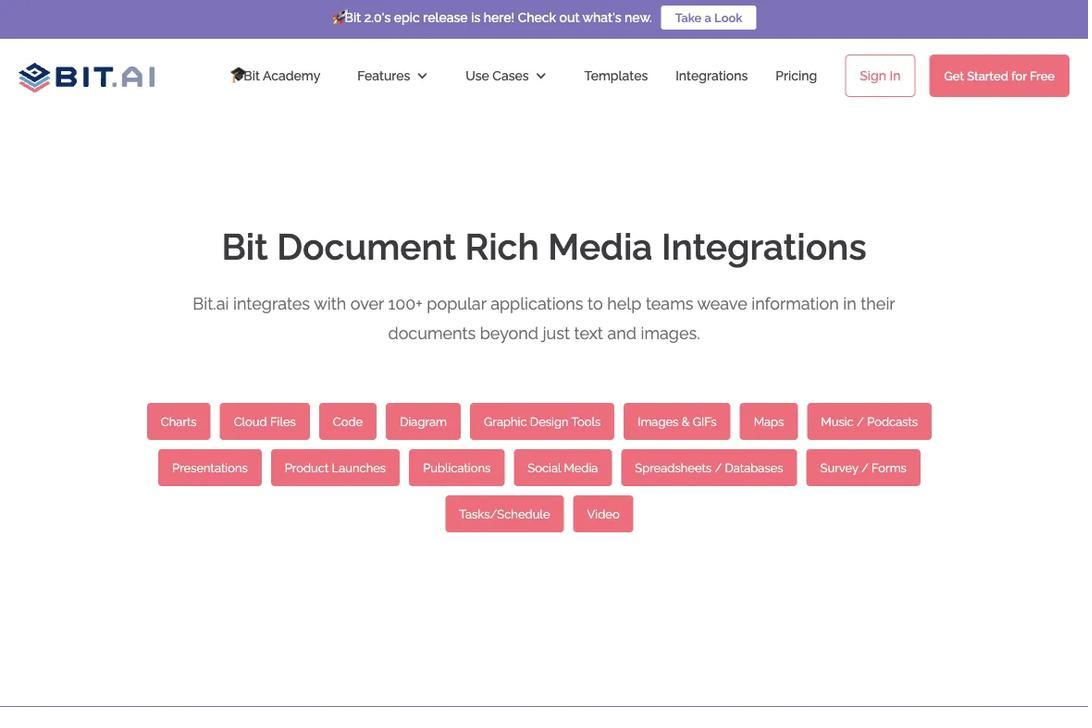 Task type: describe. For each thing, give the bounding box(es) containing it.
code
[[333, 415, 363, 429]]

dropdown toggle image
[[416, 69, 429, 82]]

rich
[[465, 226, 539, 268]]

take
[[675, 11, 702, 25]]

out
[[559, 10, 580, 25]]

product
[[285, 461, 329, 475]]

beyond
[[480, 323, 538, 343]]

take a look link
[[661, 6, 756, 30]]

weave
[[697, 294, 747, 313]]

over
[[350, 294, 384, 313]]

what's
[[582, 10, 621, 25]]

teams
[[646, 294, 693, 313]]

music / podcasts link
[[807, 403, 932, 440]]

information
[[752, 294, 839, 313]]

popular
[[427, 294, 486, 313]]

diagram link
[[386, 403, 461, 440]]

🚀bit 2.0's epic release is here! check out what's new.
[[332, 10, 652, 25]]

bit.ai integrates with over 100+ popular applications to help teams weave information in their documents beyond just text and images.
[[193, 294, 895, 343]]

100+
[[388, 294, 423, 313]]

navigation inside banner
[[212, 48, 1088, 104]]

use cases
[[466, 68, 529, 83]]

sign in
[[860, 68, 901, 83]]

tasks/schedule
[[459, 508, 550, 521]]

🎓bit
[[231, 68, 260, 83]]

bit
[[222, 226, 268, 268]]

diagram
[[400, 415, 447, 429]]

spreadsheets
[[635, 461, 712, 475]]

banner containing 🚀bit 2.0's epic release is here! check out what's new.
[[0, 0, 1088, 113]]

graphic design tools
[[484, 415, 601, 429]]

maps link
[[740, 403, 798, 440]]

use cases button
[[447, 48, 566, 104]]

graphic
[[484, 415, 527, 429]]

images & gifs link
[[624, 403, 731, 440]]

bit document rich media integrations
[[222, 226, 867, 268]]

forms
[[872, 461, 907, 475]]

pricing link
[[757, 48, 836, 104]]

integrations link
[[666, 48, 757, 104]]

in
[[843, 294, 857, 313]]

product launches link
[[271, 450, 400, 487]]

0 vertical spatial media
[[548, 226, 653, 268]]

spreadsheets / databases link
[[621, 450, 797, 487]]

gifs
[[693, 415, 717, 429]]

product launches
[[285, 461, 386, 475]]

integrates
[[233, 294, 310, 313]]

presentations link
[[158, 450, 262, 487]]

use
[[466, 68, 489, 83]]

sign in link
[[845, 55, 916, 97]]

publications link
[[409, 450, 505, 487]]

documents
[[388, 323, 476, 343]]

get started for free link
[[929, 55, 1070, 97]]

text
[[574, 323, 603, 343]]

is
[[471, 10, 480, 25]]

music
[[821, 415, 854, 429]]

/ for music
[[857, 415, 864, 429]]

files
[[270, 415, 296, 429]]

2.0's
[[364, 10, 391, 25]]

podcasts
[[867, 415, 918, 429]]

applications
[[491, 294, 583, 313]]

1 vertical spatial media
[[564, 461, 598, 475]]

started
[[967, 69, 1008, 83]]

charts
[[161, 415, 197, 429]]

templates link
[[566, 48, 666, 104]]

code link
[[319, 403, 377, 440]]

&
[[682, 415, 690, 429]]

bit logo image
[[19, 57, 155, 93]]

publications
[[423, 461, 491, 475]]

graphic design tools link
[[470, 403, 615, 440]]

integrations inside banner
[[676, 68, 748, 83]]



Task type: locate. For each thing, give the bounding box(es) containing it.
media
[[548, 226, 653, 268], [564, 461, 598, 475]]

new.
[[625, 10, 652, 25]]

a
[[705, 11, 711, 25]]

banner
[[0, 0, 1088, 113]]

charts link
[[147, 403, 211, 440]]

sign
[[860, 68, 886, 83]]

features button
[[339, 48, 447, 104]]

🚀bit
[[332, 10, 361, 25]]

get
[[944, 69, 964, 83]]

dropdown toggle image
[[534, 69, 547, 82]]

for
[[1011, 69, 1027, 83]]

video
[[587, 508, 620, 521]]

in
[[890, 68, 901, 83]]

integrations down "take a look"
[[676, 68, 748, 83]]

🎓bit academy link
[[212, 48, 339, 104]]

cloud
[[234, 415, 267, 429]]

help
[[607, 294, 641, 313]]

check
[[518, 10, 556, 25]]

/ inside the survey / forms link
[[861, 461, 869, 475]]

launches
[[332, 461, 386, 475]]

and
[[607, 323, 636, 343]]

cases
[[493, 68, 529, 83]]

look
[[714, 11, 742, 25]]

/ inside music / podcasts "link"
[[857, 415, 864, 429]]

navigation
[[212, 48, 1088, 104]]

/
[[857, 415, 864, 429], [715, 461, 722, 475], [861, 461, 869, 475]]

epic
[[394, 10, 420, 25]]

presentations
[[172, 461, 248, 475]]

pricing
[[776, 68, 817, 83]]

cloud files link
[[220, 403, 310, 440]]

academy
[[263, 68, 320, 83]]

/ left forms
[[861, 461, 869, 475]]

social media link
[[514, 450, 612, 487]]

get started for free
[[944, 69, 1055, 83]]

cloud files
[[234, 415, 296, 429]]

music / podcasts
[[821, 415, 918, 429]]

/ left databases
[[715, 461, 722, 475]]

/ for spreadsheets
[[715, 461, 722, 475]]

bit.ai
[[193, 294, 229, 313]]

🎓bit academy
[[231, 68, 320, 83]]

images
[[638, 415, 679, 429]]

release
[[423, 10, 468, 25]]

social
[[528, 461, 561, 475]]

integrations
[[676, 68, 748, 83], [662, 226, 867, 268]]

survey
[[820, 461, 858, 475]]

/ for survey
[[861, 461, 869, 475]]

images.
[[641, 323, 700, 343]]

media up to
[[548, 226, 653, 268]]

survey / forms
[[820, 461, 907, 475]]

templates
[[584, 68, 648, 83]]

their
[[861, 294, 895, 313]]

just
[[543, 323, 570, 343]]

with
[[314, 294, 346, 313]]

take a look
[[675, 11, 742, 25]]

video link
[[573, 496, 633, 533]]

/ right music on the bottom right of page
[[857, 415, 864, 429]]

maps
[[754, 415, 784, 429]]

media right social
[[564, 461, 598, 475]]

1 vertical spatial integrations
[[662, 226, 867, 268]]

tasks/schedule link
[[445, 496, 564, 533]]

0 vertical spatial integrations
[[676, 68, 748, 83]]

here!
[[484, 10, 515, 25]]

tools
[[571, 415, 601, 429]]

databases
[[725, 461, 783, 475]]

survey / forms link
[[806, 450, 921, 487]]

integrations up information at the right top of page
[[662, 226, 867, 268]]

features
[[357, 68, 410, 83]]

/ inside spreadsheets / databases link
[[715, 461, 722, 475]]

social media
[[528, 461, 598, 475]]

spreadsheets / databases
[[635, 461, 783, 475]]

navigation containing 🎓bit academy
[[212, 48, 1088, 104]]



Task type: vqa. For each thing, say whether or not it's contained in the screenshot.
within
no



